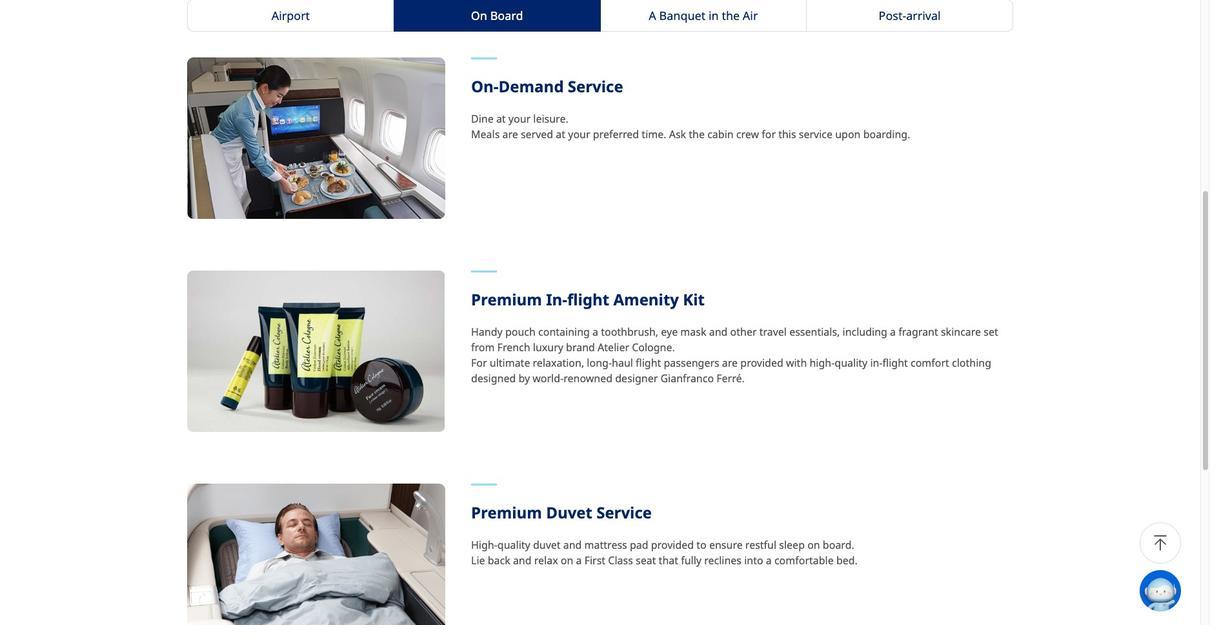 Task type: describe. For each thing, give the bounding box(es) containing it.
crew
[[737, 127, 760, 142]]

for
[[762, 127, 776, 142]]

restful
[[746, 538, 777, 552]]

board
[[491, 8, 523, 23]]

long-
[[587, 356, 612, 370]]

ask
[[670, 127, 687, 142]]

air
[[743, 8, 758, 23]]

set
[[984, 325, 999, 339]]

arrival
[[907, 8, 941, 23]]

duvet
[[533, 538, 561, 552]]

skincare
[[942, 325, 982, 339]]

for
[[471, 356, 487, 370]]

the inside a banquet in the air link
[[722, 8, 740, 23]]

service for on-demand service
[[568, 76, 624, 97]]

including
[[843, 325, 888, 339]]

cologne.
[[632, 340, 675, 355]]

ensure
[[710, 538, 743, 552]]

and inside "handy pouch containing a toothbrush, eye mask and other travel essentials, including a fragrant skincare set from french luxury brand atelier cologne. for ultimate relaxation, long-haul flight passengers are provided with high-quality in-flight comfort clothing designed by world-renowned designer gianfranco ferré."
[[710, 325, 728, 339]]

this
[[779, 127, 797, 142]]

high-
[[471, 538, 498, 552]]

a
[[649, 8, 657, 23]]

1 vertical spatial your
[[568, 127, 591, 142]]

into
[[745, 554, 764, 568]]

chat w
[[1182, 585, 1211, 597]]

kit
[[683, 289, 705, 310]]

lie
[[471, 554, 485, 568]]

premium duvet service
[[471, 502, 652, 523]]

high-quality duvet and mattress pad provided to ensure restful sleep on board. lie back and relax on a first class seat that fully reclines into a comfortable bed.
[[471, 538, 858, 568]]

premium for premium duvet service
[[471, 502, 542, 523]]

on-demand service
[[471, 76, 624, 97]]

first class menu menu bar
[[187, 0, 1014, 32]]

back
[[488, 554, 511, 568]]

on board
[[471, 8, 523, 23]]

high-
[[810, 356, 835, 370]]

gianfranco
[[661, 371, 714, 386]]

1 vertical spatial and
[[564, 538, 582, 552]]

reclines
[[705, 554, 742, 568]]

0 horizontal spatial at
[[497, 112, 506, 126]]

a banquet in the air link
[[600, 0, 807, 32]]

clothing
[[953, 356, 992, 370]]

ferré.
[[717, 371, 745, 386]]

haul
[[612, 356, 633, 370]]

mattress
[[585, 538, 628, 552]]

quality inside "high-quality duvet and mattress pad provided to ensure restful sleep on board. lie back and relax on a first class seat that fully reclines into a comfortable bed."
[[498, 538, 531, 552]]

other
[[731, 325, 757, 339]]

post-arrival link
[[807, 0, 1014, 32]]

amenity
[[614, 289, 679, 310]]

eye
[[662, 325, 678, 339]]

pad
[[630, 538, 649, 552]]

served
[[521, 127, 554, 142]]

relaxation,
[[533, 356, 585, 370]]

containing
[[539, 325, 590, 339]]

provided inside "handy pouch containing a toothbrush, eye mask and other travel essentials, including a fragrant skincare set from french luxury brand atelier cologne. for ultimate relaxation, long-haul flight passengers are provided with high-quality in-flight comfort clothing designed by world-renowned designer gianfranco ferré."
[[741, 356, 784, 370]]

seat
[[636, 554, 656, 568]]

demand
[[499, 76, 564, 97]]

upon
[[836, 127, 861, 142]]

on board link
[[394, 0, 601, 32]]

a up brand
[[593, 325, 599, 339]]

world-
[[533, 371, 564, 386]]

post-
[[879, 8, 907, 23]]

chat
[[1182, 585, 1201, 597]]

a left fragrant
[[891, 325, 896, 339]]

1 horizontal spatial flight
[[636, 356, 662, 370]]

0 horizontal spatial on
[[561, 554, 574, 568]]

1 vertical spatial at
[[556, 127, 566, 142]]

0 horizontal spatial and
[[513, 554, 532, 568]]

handy pouch containing a toothbrush, eye mask and other travel essentials, including a fragrant skincare set from french luxury brand atelier cologne. for ultimate relaxation, long-haul flight passengers are provided with high-quality in-flight comfort clothing designed by world-renowned designer gianfranco ferré.
[[471, 325, 999, 386]]

on
[[471, 8, 488, 23]]

in-
[[546, 289, 568, 310]]

duvet
[[546, 502, 593, 523]]

premium in-flight amenity kit
[[471, 289, 705, 310]]

class
[[609, 554, 633, 568]]

first
[[585, 554, 606, 568]]

with
[[787, 356, 807, 370]]

bed.
[[837, 554, 858, 568]]

relax
[[535, 554, 558, 568]]

comfort
[[911, 356, 950, 370]]



Task type: vqa. For each thing, say whether or not it's contained in the screenshot.
second Terms from the bottom
no



Task type: locate. For each thing, give the bounding box(es) containing it.
1 horizontal spatial provided
[[741, 356, 784, 370]]

designer
[[616, 371, 658, 386]]

leisure.
[[534, 112, 569, 126]]

premium up high-
[[471, 502, 542, 523]]

by
[[519, 371, 530, 386]]

1 horizontal spatial your
[[568, 127, 591, 142]]

provided
[[741, 356, 784, 370], [651, 538, 694, 552]]

are inside dine at your leisure. meals are served at your preferred time. ask the cabin crew for this service upon boarding.
[[503, 127, 518, 142]]

service for premium duvet service
[[597, 502, 652, 523]]

handy
[[471, 325, 503, 339]]

your up served
[[509, 112, 531, 126]]

toothbrush,
[[601, 325, 659, 339]]

at
[[497, 112, 506, 126], [556, 127, 566, 142]]

provided up the 'that'
[[651, 538, 694, 552]]

on up comfortable at the right bottom
[[808, 538, 821, 552]]

2 premium from the top
[[471, 502, 542, 523]]

designed
[[471, 371, 516, 386]]

from
[[471, 340, 495, 355]]

service up pad
[[597, 502, 652, 523]]

1 vertical spatial provided
[[651, 538, 694, 552]]

0 vertical spatial the
[[722, 8, 740, 23]]

quality up back on the bottom of page
[[498, 538, 531, 552]]

boarding.
[[864, 127, 911, 142]]

banquet
[[660, 8, 706, 23]]

ultimate
[[490, 356, 530, 370]]

a banquet in the air
[[649, 8, 758, 23]]

0 horizontal spatial the
[[689, 127, 705, 142]]

essentials,
[[790, 325, 840, 339]]

1 horizontal spatial the
[[722, 8, 740, 23]]

dine at your leisure. meals are served at your preferred time. ask the cabin crew for this service upon boarding.
[[471, 112, 911, 142]]

that
[[659, 554, 679, 568]]

1 vertical spatial the
[[689, 127, 705, 142]]

service up preferred
[[568, 76, 624, 97]]

french
[[498, 340, 531, 355]]

1 horizontal spatial and
[[564, 538, 582, 552]]

flight down the cologne.
[[636, 356, 662, 370]]

time.
[[642, 127, 667, 142]]

passengers
[[664, 356, 720, 370]]

and right mask
[[710, 325, 728, 339]]

2 vertical spatial and
[[513, 554, 532, 568]]

flight up containing
[[568, 289, 610, 310]]

0 horizontal spatial quality
[[498, 538, 531, 552]]

fragrant
[[899, 325, 939, 339]]

quality left in-
[[835, 356, 868, 370]]

0 vertical spatial premium
[[471, 289, 542, 310]]

in
[[709, 8, 719, 23]]

0 vertical spatial on
[[808, 538, 821, 552]]

service
[[799, 127, 833, 142]]

0 vertical spatial service
[[568, 76, 624, 97]]

0 horizontal spatial your
[[509, 112, 531, 126]]

a left first
[[576, 554, 582, 568]]

the
[[722, 8, 740, 23], [689, 127, 705, 142]]

0 vertical spatial provided
[[741, 356, 784, 370]]

1 vertical spatial quality
[[498, 538, 531, 552]]

0 horizontal spatial flight
[[568, 289, 610, 310]]

chat w link
[[1141, 570, 1211, 612]]

0 horizontal spatial provided
[[651, 538, 694, 552]]

mask
[[681, 325, 707, 339]]

meals
[[471, 127, 500, 142]]

and right duvet
[[564, 538, 582, 552]]

0 vertical spatial quality
[[835, 356, 868, 370]]

quality inside "handy pouch containing a toothbrush, eye mask and other travel essentials, including a fragrant skincare set from french luxury brand atelier cologne. for ultimate relaxation, long-haul flight passengers are provided with high-quality in-flight comfort clothing designed by world-renowned designer gianfranco ferré."
[[835, 356, 868, 370]]

provided inside "high-quality duvet and mattress pad provided to ensure restful sleep on board. lie back and relax on a first class seat that fully reclines into a comfortable bed."
[[651, 538, 694, 552]]

are up ferré.
[[723, 356, 738, 370]]

service
[[568, 76, 624, 97], [597, 502, 652, 523]]

fully
[[681, 554, 702, 568]]

premium for premium in-flight amenity kit
[[471, 289, 542, 310]]

airport
[[272, 8, 310, 23]]

0 vertical spatial are
[[503, 127, 518, 142]]

dine
[[471, 112, 494, 126]]

1 vertical spatial service
[[597, 502, 652, 523]]

the inside dine at your leisure. meals are served at your preferred time. ask the cabin crew for this service upon boarding.
[[689, 127, 705, 142]]

1 premium from the top
[[471, 289, 542, 310]]

at down leisure.
[[556, 127, 566, 142]]

comfortable
[[775, 554, 834, 568]]

provided down the travel
[[741, 356, 784, 370]]

your down leisure.
[[568, 127, 591, 142]]

w
[[1204, 585, 1211, 597]]

on-
[[471, 76, 499, 97]]

airport link
[[187, 0, 394, 32]]

1 vertical spatial are
[[723, 356, 738, 370]]

on right relax
[[561, 554, 574, 568]]

1 horizontal spatial quality
[[835, 356, 868, 370]]

flight
[[568, 289, 610, 310], [636, 356, 662, 370], [883, 356, 909, 370]]

1 horizontal spatial are
[[723, 356, 738, 370]]

0 horizontal spatial are
[[503, 127, 518, 142]]

atelier
[[598, 340, 630, 355]]

premium up pouch
[[471, 289, 542, 310]]

travel
[[760, 325, 787, 339]]

quality
[[835, 356, 868, 370], [498, 538, 531, 552]]

0 vertical spatial your
[[509, 112, 531, 126]]

post-arrival
[[879, 8, 941, 23]]

a right the into
[[766, 554, 772, 568]]

1 vertical spatial premium
[[471, 502, 542, 523]]

preferred
[[593, 127, 639, 142]]

at right dine at left
[[497, 112, 506, 126]]

to
[[697, 538, 707, 552]]

and right back on the bottom of page
[[513, 554, 532, 568]]

pouch
[[506, 325, 536, 339]]

cabin
[[708, 127, 734, 142]]

board.
[[823, 538, 855, 552]]

2 horizontal spatial and
[[710, 325, 728, 339]]

and
[[710, 325, 728, 339], [564, 538, 582, 552], [513, 554, 532, 568]]

2 horizontal spatial flight
[[883, 356, 909, 370]]

sleep
[[780, 538, 805, 552]]

0 vertical spatial at
[[497, 112, 506, 126]]

1 horizontal spatial on
[[808, 538, 821, 552]]

the right ask
[[689, 127, 705, 142]]

1 vertical spatial on
[[561, 554, 574, 568]]

brand
[[566, 340, 595, 355]]

1 horizontal spatial at
[[556, 127, 566, 142]]

premium
[[471, 289, 542, 310], [471, 502, 542, 523]]

luxury
[[533, 340, 564, 355]]

the right in
[[722, 8, 740, 23]]

flight left the comfort
[[883, 356, 909, 370]]

are right meals
[[503, 127, 518, 142]]

on
[[808, 538, 821, 552], [561, 554, 574, 568]]

are inside "handy pouch containing a toothbrush, eye mask and other travel essentials, including a fragrant skincare set from french luxury brand atelier cologne. for ultimate relaxation, long-haul flight passengers are provided with high-quality in-flight comfort clothing designed by world-renowned designer gianfranco ferré."
[[723, 356, 738, 370]]

renowned
[[564, 371, 613, 386]]

0 vertical spatial and
[[710, 325, 728, 339]]



